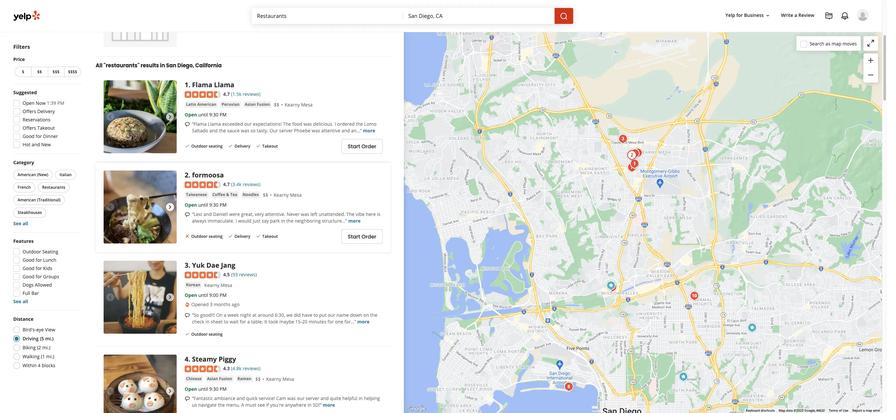 Task type: locate. For each thing, give the bounding box(es) containing it.
of
[[839, 409, 842, 413]]

1 horizontal spatial fusion
[[257, 102, 270, 107]]

very
[[255, 211, 264, 218]]

was inside "lexi and daniel! were great, very attentive.  never was left unattended. the vibe here is always immaculate. i would just say park in the neighboring structure…"
[[301, 211, 309, 218]]

more link for formoosa
[[348, 218, 361, 224]]

0 vertical spatial i
[[335, 121, 336, 127]]

1 horizontal spatial server
[[306, 396, 319, 402]]

good for lunch
[[23, 257, 56, 263]]

0 vertical spatial our
[[244, 121, 252, 127]]

2 . from the top
[[188, 171, 190, 180]]

mesa down '4.5'
[[221, 282, 232, 289]]

1 vertical spatial all
[[23, 299, 28, 305]]

outdoor for 16 checkmark v2 icon underneath 16 flame v2 image
[[191, 332, 208, 337]]

0 vertical spatial see
[[13, 221, 21, 227]]

1 horizontal spatial map
[[866, 409, 872, 413]]

for down good for kids
[[36, 274, 42, 280]]

slideshow element for 4
[[104, 355, 177, 413]]

0 horizontal spatial map
[[832, 40, 841, 47]]

open for 2
[[185, 202, 197, 208]]

reviews) for 3 . yuk dae jang
[[239, 272, 257, 278]]

1 horizontal spatial asian fusion link
[[243, 101, 271, 108]]

moves
[[842, 40, 857, 47]]

1 vertical spatial previous image
[[106, 203, 114, 211]]

1 see all from the top
[[13, 221, 28, 227]]

takeout down our
[[262, 144, 278, 149]]

delivery inside group
[[37, 108, 55, 115]]

4.7 star rating image down 2 . formoosa
[[185, 182, 221, 188]]

1 next image from the top
[[166, 113, 174, 121]]

pm down peruvian link
[[220, 112, 227, 118]]

$$$$ button
[[64, 67, 81, 77]]

steamy
[[192, 355, 217, 364]]

terms of use
[[829, 409, 848, 413]]

start down vibe
[[348, 233, 360, 241]]

1 open until 9:30 pm from the top
[[185, 112, 227, 118]]

4.5
[[223, 272, 230, 278]]

2 vertical spatial delivery
[[235, 234, 250, 240]]

0 vertical spatial start order
[[348, 143, 376, 150]]

our
[[244, 121, 252, 127], [328, 312, 335, 318], [297, 396, 304, 402]]

1 start order from the top
[[348, 143, 376, 150]]

(new)
[[37, 172, 48, 178]]

i up attentive
[[335, 121, 336, 127]]

shortcuts
[[761, 409, 775, 413]]

takeout for 1 . flama llama
[[262, 144, 278, 149]]

sauce
[[227, 128, 240, 134]]

allowed
[[35, 282, 52, 288]]

search as map moves
[[810, 40, 857, 47]]

2 start from the top
[[348, 233, 360, 241]]

start order down an…"
[[348, 143, 376, 150]]

if
[[266, 402, 269, 409]]

$$
[[37, 69, 42, 75], [274, 102, 279, 108], [263, 192, 268, 198], [255, 376, 261, 383]]

Near text field
[[408, 12, 549, 20]]

4 until from the top
[[198, 386, 208, 393]]

1 4.7 from the top
[[223, 91, 230, 97]]

0 vertical spatial previous image
[[106, 113, 114, 121]]

open until 9:30 pm for steamy
[[185, 386, 227, 393]]

latin
[[186, 102, 196, 107]]

outdoor seating down saltado
[[191, 144, 223, 149]]

takeout for 2 . formoosa
[[262, 234, 278, 240]]

next image
[[166, 113, 174, 121], [166, 294, 174, 302]]

4 . from the top
[[188, 355, 190, 364]]

1 horizontal spatial flama llama image
[[628, 157, 641, 171]]

start for 2 . formoosa
[[348, 233, 360, 241]]

unattended.
[[319, 211, 345, 218]]

2 9:30 from the top
[[209, 202, 218, 208]]

4.7 left (3.4k
[[223, 181, 230, 188]]

c level image
[[562, 381, 576, 394]]

until for steamy
[[198, 386, 208, 393]]

more down lomo
[[363, 128, 375, 134]]

2 open until 9:30 pm from the top
[[185, 202, 227, 208]]

see all down steakhouses "button" in the bottom of the page
[[13, 221, 28, 227]]

order down here
[[361, 233, 376, 241]]

1 vertical spatial 16 speech v2 image
[[185, 313, 190, 318]]

seating for formoosa
[[209, 234, 223, 240]]

3 9:30 from the top
[[209, 386, 218, 393]]

0 vertical spatial outdoor seating
[[191, 144, 223, 149]]

2 none field from the left
[[408, 12, 549, 20]]

good for good for kids
[[23, 265, 34, 272]]

mi.) right (5
[[45, 336, 54, 342]]

map for moves
[[832, 40, 841, 47]]

0 vertical spatial asian fusion
[[245, 102, 270, 107]]

1 vertical spatial the
[[346, 211, 354, 218]]

order down an…"
[[361, 143, 376, 150]]

the left vibe
[[346, 211, 354, 218]]

american inside "button"
[[18, 172, 36, 178]]

open until 9:30 pm for flama
[[185, 112, 227, 118]]

1 vertical spatial see all button
[[13, 299, 28, 305]]

3 outdoor seating from the top
[[191, 332, 223, 337]]

service!
[[259, 396, 275, 402]]

all for category
[[23, 221, 28, 227]]

1 offers from the top
[[23, 108, 36, 115]]

mesa for steamy piggy
[[282, 376, 294, 383]]

1 until from the top
[[198, 112, 208, 118]]

1 vertical spatial 9:30
[[209, 202, 218, 208]]

3 slideshow element from the top
[[104, 261, 177, 334]]

map left error
[[866, 409, 872, 413]]

1 horizontal spatial the
[[346, 211, 354, 218]]

2 see all from the top
[[13, 299, 28, 305]]

1 horizontal spatial 4
[[185, 355, 188, 364]]

1 good from the top
[[23, 133, 34, 139]]

0 horizontal spatial our
[[244, 121, 252, 127]]

order for 1 . flama llama
[[361, 143, 376, 150]]

open until 9:30 pm down latin american link on the top
[[185, 112, 227, 118]]

reviews) for 4 . steamy piggy
[[243, 366, 260, 372]]

1 vertical spatial 4.7 link
[[223, 181, 230, 188]]

2 start order from the top
[[348, 233, 376, 241]]

asian fusion for the asian fusion button associated with the bottommost asian fusion link
[[207, 376, 232, 382]]

asian fusion down 4.3 in the bottom left of the page
[[207, 376, 232, 382]]

1 vertical spatial mi.)
[[42, 345, 50, 351]]

pm for 2 . formoosa
[[220, 202, 227, 208]]

1 vertical spatial delivery
[[235, 144, 250, 149]]

1 horizontal spatial our
[[297, 396, 304, 402]]

1 start from the top
[[348, 143, 360, 150]]

asian fusion for the asian fusion button for top asian fusion link
[[245, 102, 270, 107]]

more link for steamy piggy
[[323, 402, 335, 409]]

1 horizontal spatial il posto image
[[677, 371, 690, 384]]

0 horizontal spatial asian fusion button
[[206, 376, 233, 383]]

asian down 4.3 star rating image
[[207, 376, 218, 382]]

see all button for category
[[13, 221, 28, 227]]

outdoor inside group
[[23, 249, 41, 255]]

more down on
[[357, 319, 370, 325]]

offers for offers delivery
[[23, 108, 36, 115]]

0 vertical spatial server
[[279, 128, 293, 134]]

1 vertical spatial next image
[[166, 294, 174, 302]]

open until 9:30 pm for formoosa
[[185, 202, 227, 208]]

more link down vibe
[[348, 218, 361, 224]]

&
[[226, 192, 229, 198]]

2 next image from the top
[[166, 388, 174, 396]]

0 vertical spatial takeout
[[37, 125, 55, 131]]

1 order from the top
[[361, 143, 376, 150]]

"fantastic
[[192, 396, 213, 402]]

1 vertical spatial asian fusion
[[207, 376, 232, 382]]

next image for 4 . steamy piggy
[[166, 388, 174, 396]]

see for category
[[13, 221, 21, 227]]

(3.4k
[[231, 181, 241, 188]]

0 vertical spatial mi.)
[[45, 336, 54, 342]]

1 . from the top
[[188, 81, 190, 89]]

1 see all button from the top
[[13, 221, 28, 227]]

1 4.7 star rating image from the top
[[185, 91, 221, 98]]

business
[[744, 12, 764, 18]]

2 vertical spatial our
[[297, 396, 304, 402]]

more down quite on the bottom left of the page
[[323, 402, 335, 409]]

until for flama
[[198, 112, 208, 118]]

0 horizontal spatial to
[[224, 319, 228, 325]]

2 vertical spatial mi.)
[[46, 354, 54, 360]]

all down full
[[23, 299, 28, 305]]

formoosa image
[[625, 149, 639, 162], [104, 171, 177, 244]]

4.7 for flama llama
[[223, 91, 230, 97]]

keyboard shortcuts
[[746, 409, 775, 413]]

asian fusion button down 4.3 in the bottom left of the page
[[206, 376, 233, 383]]

1 vertical spatial offers
[[23, 125, 36, 131]]

3 . from the top
[[188, 261, 190, 270]]

kearny mesa
[[285, 102, 313, 108], [274, 192, 302, 198], [204, 282, 232, 289], [266, 376, 294, 383]]

0 vertical spatial flama llama image
[[104, 81, 177, 154]]

1 4.7 link from the top
[[223, 90, 230, 98]]

0 vertical spatial the
[[283, 121, 291, 127]]

was left so
[[241, 128, 249, 134]]

1 vertical spatial asian
[[207, 376, 218, 382]]

1 all from the top
[[23, 221, 28, 227]]

taiwanese button
[[185, 192, 208, 198]]

"restaurants"
[[104, 62, 140, 70]]

expectations!
[[253, 121, 282, 127]]

4 . steamy piggy
[[185, 355, 236, 364]]

2 16 speech v2 image from the top
[[185, 313, 190, 318]]

2 all from the top
[[23, 299, 28, 305]]

0 vertical spatial 16 speech v2 image
[[185, 212, 190, 217]]

map right the as
[[832, 40, 841, 47]]

fusion for top asian fusion link
[[257, 102, 270, 107]]

2 vertical spatial american
[[18, 197, 36, 203]]

1 vertical spatial see all
[[13, 299, 28, 305]]

kearny up attentive.
[[274, 192, 289, 198]]

korean
[[186, 282, 200, 288]]

1 vertical spatial fusion
[[219, 376, 232, 382]]

and right "lexi
[[203, 211, 212, 218]]

offers for offers takeout
[[23, 125, 36, 131]]

american down category
[[18, 172, 36, 178]]

1 outdoor seating from the top
[[191, 144, 223, 149]]

open up 16 flame v2 image
[[185, 292, 197, 299]]

projects image
[[825, 12, 833, 20]]

our up so
[[244, 121, 252, 127]]

3 open until 9:30 pm from the top
[[185, 386, 227, 393]]

4 slideshow element from the top
[[104, 355, 177, 413]]

reviews) up noodles
[[243, 181, 260, 188]]

1 see from the top
[[13, 221, 21, 227]]

kearny for flama llama
[[285, 102, 300, 108]]

more link for flama llama
[[363, 128, 375, 134]]

for for dinner
[[36, 133, 42, 139]]

error
[[873, 409, 880, 413]]

server up sd!" on the bottom left
[[306, 396, 319, 402]]

4 good from the top
[[23, 274, 34, 280]]

asian fusion button
[[243, 101, 271, 108], [206, 376, 233, 383]]

report a map error
[[852, 409, 880, 413]]

3 16 speech v2 image from the top
[[185, 397, 190, 402]]

all "restaurants" results in san diego, california
[[96, 62, 222, 70]]

zoom in image
[[867, 56, 875, 64]]

kearny up service!
[[266, 376, 281, 383]]

16 speech v2 image
[[185, 212, 190, 217], [185, 313, 190, 318], [185, 397, 190, 402]]

asian fusion link down (1.5k reviews)
[[243, 101, 271, 108]]

2 4.7 star rating image from the top
[[185, 182, 221, 188]]

good for good for groups
[[23, 274, 34, 280]]

the right on
[[370, 312, 377, 318]]

(3.4k reviews) link
[[231, 181, 260, 188]]

table.
[[251, 319, 263, 325]]

16 chevron down v2 image
[[765, 13, 770, 18]]

phoebe
[[294, 128, 310, 134]]

start order link down an…"
[[341, 139, 383, 154]]

american (new) button
[[13, 170, 53, 180]]

open until 9:30 pm
[[185, 112, 227, 118], [185, 202, 227, 208], [185, 386, 227, 393]]

kearny
[[285, 102, 300, 108], [274, 192, 289, 198], [204, 282, 219, 289], [266, 376, 281, 383]]

1 vertical spatial formoosa image
[[104, 171, 177, 244]]

in down good!!!
[[205, 319, 210, 325]]

and right hot
[[32, 141, 40, 148]]

(5
[[40, 336, 44, 342]]

1 vertical spatial start order link
[[341, 229, 383, 244]]

for inside button
[[736, 12, 743, 18]]

our right put
[[328, 312, 335, 318]]

around
[[258, 312, 274, 318]]

fusion up expectations!
[[257, 102, 270, 107]]

2 4.7 from the top
[[223, 181, 230, 188]]

2 next image from the top
[[166, 294, 174, 302]]

american (traditional) button
[[13, 195, 65, 205]]

kearny mesa for 2 . formoosa
[[274, 192, 302, 198]]

server right our
[[279, 128, 293, 134]]

asian down (1.5k reviews)
[[245, 102, 256, 107]]

none field find
[[257, 12, 398, 20]]

reviews) for 1 . flama llama
[[243, 91, 260, 97]]

0 horizontal spatial formoosa image
[[104, 171, 177, 244]]

9:30 up daniel!
[[209, 202, 218, 208]]

more link down lomo
[[363, 128, 375, 134]]

pm for 3 . yuk dae jang
[[220, 292, 227, 299]]

1 vertical spatial 3
[[210, 302, 213, 308]]

takeout up dinner
[[37, 125, 55, 131]]

slideshow element
[[104, 81, 177, 154], [104, 171, 177, 244], [104, 261, 177, 334], [104, 355, 177, 413]]

a
[[241, 402, 244, 409]]

2 horizontal spatial our
[[328, 312, 335, 318]]

0 vertical spatial order
[[361, 143, 376, 150]]

all for features
[[23, 299, 28, 305]]

$ button
[[15, 67, 31, 77]]

2 see from the top
[[13, 299, 21, 305]]

1 none field from the left
[[257, 12, 398, 20]]

slideshow element for 2
[[104, 171, 177, 244]]

walking (1 mi.)
[[23, 354, 54, 360]]

offers takeout
[[23, 125, 55, 131]]

1 vertical spatial il posto image
[[677, 371, 690, 384]]

opened 3 months ago
[[191, 302, 240, 308]]

2 vertical spatial open until 9:30 pm
[[185, 386, 227, 393]]

1 vertical spatial seating
[[209, 234, 223, 240]]

kearny for formoosa
[[274, 192, 289, 198]]

3 previous image from the top
[[106, 294, 114, 302]]

1 horizontal spatial none field
[[408, 12, 549, 20]]

delivery down "open now 1:39 pm"
[[37, 108, 55, 115]]

6:30,
[[275, 312, 285, 318]]

see up distance
[[13, 299, 21, 305]]

None search field
[[252, 8, 574, 24]]

an…"
[[351, 128, 362, 134]]

2 4.7 link from the top
[[223, 181, 230, 188]]

2 seating from the top
[[209, 234, 223, 240]]

open down suggested at the top left
[[23, 100, 35, 106]]

. left flama
[[188, 81, 190, 89]]

1 vertical spatial map
[[866, 409, 872, 413]]

16 checkmark v2 image
[[185, 144, 190, 149], [256, 144, 261, 149], [185, 332, 190, 337]]

$$ right ramen link at the bottom of the page
[[255, 376, 261, 383]]

hot
[[23, 141, 30, 148]]

start order link
[[341, 139, 383, 154], [341, 229, 383, 244]]

1 vertical spatial american
[[18, 172, 36, 178]]

1 start order link from the top
[[341, 139, 383, 154]]

1 seating from the top
[[209, 144, 223, 149]]

3 seating from the top
[[209, 332, 223, 337]]

$$ up expectations!
[[274, 102, 279, 108]]

0 vertical spatial fusion
[[257, 102, 270, 107]]

reviews) up ramen
[[243, 366, 260, 372]]

a right on
[[224, 312, 226, 318]]

0 vertical spatial 4.7 link
[[223, 90, 230, 98]]

0 horizontal spatial server
[[279, 128, 293, 134]]

start down an…"
[[348, 143, 360, 150]]

a right the report
[[863, 409, 865, 413]]

16 checkmark v2 image down tasty.
[[256, 144, 261, 149]]

pm up daniel!
[[220, 202, 227, 208]]

good down good for lunch at the bottom left of page
[[23, 265, 34, 272]]

open for 4
[[185, 386, 197, 393]]

4 down walking (1 mi.)
[[38, 363, 40, 369]]

0 horizontal spatial i
[[236, 218, 237, 224]]

0 vertical spatial asian fusion link
[[243, 101, 271, 108]]

a right write
[[794, 12, 797, 18]]

delicious.
[[313, 121, 333, 127]]

the inside "so good!!! on a week night at around 6:30, we did have to put our name down on the check in sheet to wait for a table. it took maybe 15-20 minutes for one for…"
[[370, 312, 377, 318]]

2 vertical spatial takeout
[[262, 234, 278, 240]]

more link down on
[[357, 319, 370, 325]]

1 previous image from the top
[[106, 113, 114, 121]]

to left wait
[[224, 319, 228, 325]]

more down vibe
[[348, 218, 361, 224]]

our inside "so good!!! on a week night at around 6:30, we did have to put our name down on the check in sheet to wait for a table. it took maybe 15-20 minutes for one for…"
[[328, 312, 335, 318]]

0 vertical spatial asian fusion button
[[243, 101, 271, 108]]

in inside "so good!!! on a week night at around 6:30, we did have to put our name down on the check in sheet to wait for a table. it took maybe 15-20 minutes for one for…"
[[205, 319, 210, 325]]

pm inside group
[[57, 100, 64, 106]]

1 vertical spatial outdoor seating
[[191, 234, 223, 240]]

16 checkmark v2 image down 'immaculate.'
[[228, 234, 233, 239]]

4.7 left (1.5k
[[223, 91, 230, 97]]

asian fusion link down 4.3 in the bottom left of the page
[[206, 376, 233, 383]]

for right yelp
[[736, 12, 743, 18]]

0 vertical spatial next image
[[166, 203, 174, 211]]

0 horizontal spatial flama llama image
[[104, 81, 177, 154]]

more link down quite on the bottom left of the page
[[323, 402, 335, 409]]

american down french button
[[18, 197, 36, 203]]

1 vertical spatial order
[[361, 233, 376, 241]]

american (new)
[[18, 172, 48, 178]]

16 checkmark v2 image
[[228, 144, 233, 149], [228, 234, 233, 239], [256, 234, 261, 239]]

start order for 1 . flama llama
[[348, 143, 376, 150]]

1 vertical spatial our
[[328, 312, 335, 318]]

option group
[[11, 316, 82, 371]]

baba'z grill image
[[746, 321, 759, 335]]

start order link down vibe
[[341, 229, 383, 244]]

1:39
[[47, 100, 56, 106]]

16 speech v2 image for 2
[[185, 212, 190, 217]]

price
[[13, 56, 25, 62]]

in inside "lexi and daniel! were great, very attentive.  never was left unattended. the vibe here is always immaculate. i would just say park in the neighboring structure…"
[[281, 218, 285, 224]]

1 16 speech v2 image from the top
[[185, 212, 190, 217]]

peruvian button
[[220, 101, 241, 108]]

delivery for 2 . formoosa
[[235, 234, 250, 240]]

kearny for steamy piggy
[[266, 376, 281, 383]]

0 vertical spatial seating
[[209, 144, 223, 149]]

(4.8k
[[231, 366, 241, 372]]

1 vertical spatial takeout
[[262, 144, 278, 149]]

il posto image
[[104, 0, 177, 47], [677, 371, 690, 384]]

2 previous image from the top
[[106, 203, 114, 211]]

16 flame v2 image
[[185, 302, 190, 307]]

previous image
[[106, 113, 114, 121], [106, 203, 114, 211], [106, 294, 114, 302]]

4.7 link
[[223, 90, 230, 98], [223, 181, 230, 188]]

1 horizontal spatial formoosa image
[[625, 149, 639, 162]]

llama right "flama at the left of page
[[208, 121, 221, 127]]

1 vertical spatial 4.7
[[223, 181, 230, 188]]

1 vertical spatial open until 9:30 pm
[[185, 202, 227, 208]]

$$ for 1 . flama llama
[[274, 102, 279, 108]]

see down steakhouses "button" in the bottom of the page
[[13, 221, 21, 227]]

16 checkmark v2 image down 16 speech v2 icon on the left top
[[185, 144, 190, 149]]

1 horizontal spatial to
[[313, 312, 318, 318]]

yuk dae jang image
[[616, 133, 630, 146]]

group containing features
[[11, 238, 82, 305]]

2 until from the top
[[198, 202, 208, 208]]

to
[[313, 312, 318, 318], [224, 319, 228, 325]]

all down steakhouses "button" in the bottom of the page
[[23, 221, 28, 227]]

(1.5k reviews) link
[[231, 90, 260, 98]]

for for lunch
[[36, 257, 42, 263]]

our inside "flama llama exceeded our expectations! the food was delicious. i ordered the lomo saltado and the sauce was so tasty. our server phoebe was attentive and an…"
[[244, 121, 252, 127]]

the left sauce
[[219, 128, 226, 134]]

craft house fashion valley image
[[606, 281, 619, 294]]

the inside "fantastic ambiance and quick service! cam was our server and quite helpful in helping us navigate the menu. a must see if you're anywhere in sd!"
[[218, 402, 225, 409]]

2 order from the top
[[361, 233, 376, 241]]

fusion
[[257, 102, 270, 107], [219, 376, 232, 382]]

open inside group
[[23, 100, 35, 106]]

see all
[[13, 221, 28, 227], [13, 299, 28, 305]]

1 vertical spatial asian fusion link
[[206, 376, 233, 383]]

user actions element
[[720, 8, 878, 49]]

2 start order link from the top
[[341, 229, 383, 244]]

$$$$
[[68, 69, 77, 75]]

2 outdoor seating from the top
[[191, 234, 223, 240]]

0 vertical spatial start order link
[[341, 139, 383, 154]]

9:30 for flama
[[209, 112, 218, 118]]

until up "flama at the left of page
[[198, 112, 208, 118]]

start order link for formoosa
[[341, 229, 383, 244]]

asian fusion button for top asian fusion link
[[243, 101, 271, 108]]

map region
[[373, 0, 883, 413]]

saltado
[[192, 128, 208, 134]]

group
[[863, 53, 878, 83], [11, 89, 82, 150], [12, 159, 82, 227], [11, 238, 82, 305]]

0 vertical spatial start
[[348, 143, 360, 150]]

for for groups
[[36, 274, 42, 280]]

price group
[[13, 56, 82, 78]]

the down never
[[286, 218, 293, 224]]

15-
[[295, 319, 302, 325]]

in left sd!" on the bottom left
[[307, 402, 312, 409]]

2 offers from the top
[[23, 125, 36, 131]]

16 checkmark v2 image down 16 flame v2 image
[[185, 332, 190, 337]]

offers
[[23, 108, 36, 115], [23, 125, 36, 131]]

start for 1 . flama llama
[[348, 143, 360, 150]]

helpful
[[342, 396, 357, 402]]

0 horizontal spatial il posto image
[[104, 0, 177, 47]]

for for kids
[[36, 265, 42, 272]]

mesa for flama llama
[[301, 102, 313, 108]]

lunch
[[43, 257, 56, 263]]

takeout
[[37, 125, 55, 131], [262, 144, 278, 149], [262, 234, 278, 240]]

None field
[[257, 12, 398, 20], [408, 12, 549, 20]]

more for flama llama
[[363, 128, 375, 134]]

for for business
[[736, 12, 743, 18]]

our up "anywhere"
[[297, 396, 304, 402]]

3 good from the top
[[23, 265, 34, 272]]

0 vertical spatial next image
[[166, 113, 174, 121]]

mesa up food
[[301, 102, 313, 108]]

0 vertical spatial 9:30
[[209, 112, 218, 118]]

4.7 star rating image
[[185, 91, 221, 98], [185, 182, 221, 188]]

open now 1:39 pm
[[23, 100, 64, 106]]

$$ left '$$$' button at top left
[[37, 69, 42, 75]]

1 vertical spatial server
[[306, 396, 319, 402]]

1 horizontal spatial asian
[[245, 102, 256, 107]]

1 next image from the top
[[166, 203, 174, 211]]

full
[[23, 290, 30, 297]]

0 vertical spatial see all button
[[13, 221, 28, 227]]

dogs allowed
[[23, 282, 52, 288]]

fusion down 4.3 in the bottom left of the page
[[219, 376, 232, 382]]

1 9:30 from the top
[[209, 112, 218, 118]]

0 vertical spatial formoosa image
[[625, 149, 639, 162]]

did
[[294, 312, 301, 318]]

opened
[[191, 302, 209, 308]]

until up opened
[[198, 292, 208, 299]]

2 vertical spatial seating
[[209, 332, 223, 337]]

months
[[214, 302, 230, 308]]

16 checkmark v2 image down sauce
[[228, 144, 233, 149]]

flama llama image
[[104, 81, 177, 154], [628, 157, 641, 171]]

2 see all button from the top
[[13, 299, 28, 305]]

order for 2 . formoosa
[[361, 233, 376, 241]]

0 vertical spatial 4.7 star rating image
[[185, 91, 221, 98]]

4
[[185, 355, 188, 364], [38, 363, 40, 369]]

next image
[[166, 203, 174, 211], [166, 388, 174, 396]]

16 checkmark v2 image down "just"
[[256, 234, 261, 239]]

i inside "flama llama exceeded our expectations! the food was delicious. i ordered the lomo saltado and the sauce was so tasty. our server phoebe was attentive and an…"
[[335, 121, 336, 127]]

formoosa
[[192, 171, 224, 180]]

1 vertical spatial see
[[13, 299, 21, 305]]

french button
[[13, 183, 35, 193]]

next image for 1 . flama llama
[[166, 113, 174, 121]]

until up "lexi
[[198, 202, 208, 208]]

$
[[22, 69, 24, 75]]

16 speech v2 image left "so
[[185, 313, 190, 318]]

3 until from the top
[[198, 292, 208, 299]]

0 vertical spatial offers
[[23, 108, 36, 115]]

0 vertical spatial american
[[197, 102, 216, 107]]

open down chinese button at left bottom
[[185, 386, 197, 393]]

(2
[[37, 345, 41, 351]]

4.7 link left (3.4k
[[223, 181, 230, 188]]

at
[[252, 312, 257, 318]]

until for yuk
[[198, 292, 208, 299]]

open down latin
[[185, 112, 197, 118]]

seating
[[209, 144, 223, 149], [209, 234, 223, 240], [209, 332, 223, 337]]

2 good from the top
[[23, 257, 34, 263]]

1 horizontal spatial 3
[[210, 302, 213, 308]]

1 vertical spatial flama llama image
[[628, 157, 641, 171]]

2 vertical spatial outdoor seating
[[191, 332, 223, 337]]

outdoor down check
[[191, 332, 208, 337]]

1 horizontal spatial asian fusion button
[[243, 101, 271, 108]]

outdoor down saltado
[[191, 144, 208, 149]]

2 slideshow element from the top
[[104, 171, 177, 244]]

1 slideshow element from the top
[[104, 81, 177, 154]]

3 left 'yuk'
[[185, 261, 188, 270]]

expand map image
[[867, 39, 875, 47]]

reviews) for 2 . formoosa
[[243, 181, 260, 188]]

4.7 for formoosa
[[223, 181, 230, 188]]

llama up (1.5k
[[214, 81, 234, 89]]



Task type: vqa. For each thing, say whether or not it's contained in the screenshot.
the rightmost SERVICES
no



Task type: describe. For each thing, give the bounding box(es) containing it.
flama
[[192, 81, 212, 89]]

"flama llama exceeded our expectations! the food was delicious. i ordered the lomo saltado and the sauce was so tasty. our server phoebe was attentive and an…"
[[192, 121, 377, 134]]

i inside "lexi and daniel! were great, very attentive.  never was left unattended. the vibe here is always immaculate. i would just say park in the neighboring structure…"
[[236, 218, 237, 224]]

option group containing distance
[[11, 316, 82, 371]]

have
[[302, 312, 312, 318]]

previous image
[[106, 388, 114, 396]]

©2023
[[794, 409, 804, 413]]

outdoor for 16 close v2 icon
[[191, 234, 208, 240]]

0 horizontal spatial 3
[[185, 261, 188, 270]]

4.3
[[223, 366, 230, 372]]

good for good for dinner
[[23, 133, 34, 139]]

see all button for features
[[13, 299, 28, 305]]

steamy piggy image
[[628, 147, 642, 160]]

american for american (new)
[[18, 172, 36, 178]]

latin american link
[[185, 101, 218, 108]]

and inside "lexi and daniel! were great, very attentive.  never was left unattended. the vibe here is always immaculate. i would just say park in the neighboring structure…"
[[203, 211, 212, 218]]

the inside "lexi and daniel! were great, very attentive.  never was left unattended. the vibe here is always immaculate. i would just say park in the neighboring structure…"
[[346, 211, 354, 218]]

see
[[258, 402, 265, 409]]

group containing category
[[12, 159, 82, 227]]

outdoor for 16 checkmark v2 icon under 16 speech v2 icon on the left top
[[191, 144, 208, 149]]

a down night
[[247, 319, 250, 325]]

previous image for 1
[[106, 113, 114, 121]]

pm for 4 . steamy piggy
[[220, 386, 227, 393]]

yelp for business button
[[723, 9, 773, 21]]

group containing suggested
[[11, 89, 82, 150]]

more for steamy piggy
[[323, 402, 335, 409]]

ten seconds yunnan rice noodle image
[[631, 146, 645, 160]]

report
[[852, 409, 862, 413]]

good for good for lunch
[[23, 257, 34, 263]]

korean button
[[185, 282, 202, 289]]

week
[[228, 312, 239, 318]]

within 4 blocks
[[23, 363, 55, 369]]

the up an…"
[[356, 121, 363, 127]]

$$ for 4 . steamy piggy
[[255, 376, 261, 383]]

4.3 star rating image
[[185, 366, 221, 373]]

was inside "fantastic ambiance and quick service! cam was our server and quite helpful in helping us navigate the menu. a must see if you're anywhere in sd!"
[[287, 396, 296, 402]]

start order link for flama llama
[[341, 139, 383, 154]]

flama llama link
[[192, 81, 234, 89]]

see all for category
[[13, 221, 28, 227]]

terms
[[829, 409, 838, 413]]

4.5 link
[[223, 271, 230, 278]]

fashion valley image
[[604, 279, 618, 293]]

. for 3
[[188, 261, 190, 270]]

$$ button
[[31, 67, 48, 77]]

and up sd!" on the bottom left
[[320, 396, 329, 402]]

ago
[[232, 302, 240, 308]]

kearny mesa for 4 . steamy piggy
[[266, 376, 294, 383]]

next image for 3 . yuk dae jang
[[166, 294, 174, 302]]

search image
[[560, 12, 568, 20]]

menu.
[[226, 402, 240, 409]]

16 checkmark v2 image for 2 . formoosa
[[228, 234, 233, 239]]

(4.8k reviews) link
[[231, 365, 260, 372]]

good!!!
[[200, 312, 215, 318]]

0 vertical spatial to
[[313, 312, 318, 318]]

2 . formoosa
[[185, 171, 224, 180]]

"flama
[[192, 121, 207, 127]]

server inside "fantastic ambiance and quick service! cam was our server and quite helpful in helping us navigate the menu. a must see if you're anywhere in sd!"
[[306, 396, 319, 402]]

wait
[[230, 319, 239, 325]]

mi.) for biking (2 mi.)
[[42, 345, 50, 351]]

mi.) for driving (5 mi.)
[[45, 336, 54, 342]]

mesa for formoosa
[[290, 192, 302, 198]]

driving (5 mi.)
[[23, 336, 54, 342]]

for down night
[[240, 319, 246, 325]]

chinese button
[[185, 376, 203, 383]]

4.7 star rating image for formoosa
[[185, 182, 221, 188]]

16 close v2 image
[[185, 234, 190, 239]]

check
[[192, 319, 204, 325]]

server inside "flama llama exceeded our expectations! the food was delicious. i ordered the lomo saltado and the sauce was so tasty. our server phoebe was attentive and an…"
[[279, 128, 293, 134]]

within
[[23, 363, 37, 369]]

structure…"
[[322, 218, 347, 224]]

here
[[366, 211, 376, 218]]

the vibe image
[[688, 290, 701, 303]]

for left one
[[328, 319, 334, 325]]

so
[[250, 128, 256, 134]]

slideshow element for 3
[[104, 261, 177, 334]]

kearny mesa for 1 . flama llama
[[285, 102, 313, 108]]

0 horizontal spatial asian
[[207, 376, 218, 382]]

4.7 link for flama llama
[[223, 90, 230, 98]]

our inside "fantastic ambiance and quick service! cam was our server and quite helpful in helping us navigate the menu. a must see if you're anywhere in sd!"
[[297, 396, 304, 402]]

$$ inside button
[[37, 69, 42, 75]]

yun tea house image
[[625, 161, 639, 174]]

steakhouses
[[18, 210, 42, 216]]

never
[[287, 211, 300, 218]]

must
[[245, 402, 256, 409]]

was up the phoebe
[[303, 121, 312, 127]]

took
[[268, 319, 278, 325]]

navigate
[[198, 402, 217, 409]]

ramen
[[237, 376, 251, 382]]

previous image for 2
[[106, 203, 114, 211]]

tasty.
[[257, 128, 268, 134]]

Find text field
[[257, 12, 398, 20]]

in left san
[[160, 62, 165, 70]]

. for 2
[[188, 171, 190, 180]]

lomo
[[364, 121, 377, 127]]

asian fusion button for the bottommost asian fusion link
[[206, 376, 233, 383]]

open for 3
[[185, 292, 197, 299]]

16 speech v2 image for 4
[[185, 397, 190, 402]]

yelp
[[725, 12, 735, 18]]

and right saltado
[[209, 128, 218, 134]]

yuk dae jang image
[[104, 261, 177, 334]]

good for groups
[[23, 274, 59, 280]]

9:30 for steamy
[[209, 386, 218, 393]]

exceeded
[[222, 121, 243, 127]]

search
[[810, 40, 824, 47]]

filters
[[13, 43, 30, 50]]

0 horizontal spatial 4
[[38, 363, 40, 369]]

open for 1
[[185, 112, 197, 118]]

see all for features
[[13, 299, 28, 305]]

is
[[377, 211, 380, 218]]

llama inside "flama llama exceeded our expectations! the food was delicious. i ordered the lomo saltado and the sauce was so tasty. our server phoebe was attentive and an…"
[[208, 121, 221, 127]]

minutes
[[309, 319, 326, 325]]

zoom out image
[[867, 71, 875, 79]]

pm for 1 . flama llama
[[220, 112, 227, 118]]

bird's-eye view
[[23, 327, 55, 333]]

"so
[[192, 312, 199, 318]]

. for 4
[[188, 355, 190, 364]]

fusion for the bottommost asian fusion link
[[219, 376, 232, 382]]

$$$ button
[[48, 67, 64, 77]]

coffee & tea link
[[211, 192, 239, 198]]

4.7 star rating image for flama
[[185, 91, 221, 98]]

data
[[786, 409, 793, 413]]

us
[[192, 402, 197, 409]]

as
[[826, 40, 830, 47]]

coffee & tea button
[[211, 192, 239, 198]]

previous image for 3
[[106, 294, 114, 302]]

american for american (traditional)
[[18, 197, 36, 203]]

walking
[[23, 354, 40, 360]]

outdoor seating for flama
[[191, 144, 223, 149]]

9:30 for formoosa
[[209, 202, 218, 208]]

terms of use link
[[829, 409, 848, 413]]

features
[[13, 238, 34, 244]]

(93 reviews)
[[231, 272, 257, 278]]

night
[[240, 312, 251, 318]]

always
[[192, 218, 206, 224]]

in right helpful
[[359, 396, 363, 402]]

kearny mesa up 9:00
[[204, 282, 232, 289]]

map for error
[[866, 409, 872, 413]]

0 vertical spatial llama
[[214, 81, 234, 89]]

"lexi
[[192, 211, 202, 218]]

3 . yuk dae jang
[[185, 261, 235, 270]]

kearny up 9:00
[[204, 282, 219, 289]]

the inside "flama llama exceeded our expectations! the food was delicious. i ordered the lomo saltado and the sauce was so tasty. our server phoebe was attentive and an…"
[[283, 121, 291, 127]]

(4.8k reviews)
[[231, 366, 260, 372]]

none field near
[[408, 12, 549, 20]]

and down ordered
[[342, 128, 350, 134]]

sd!"
[[313, 402, 322, 409]]

on
[[216, 312, 223, 318]]

16 speech v2 image
[[185, 122, 190, 127]]

. for 1
[[188, 81, 190, 89]]

good for kids
[[23, 265, 52, 272]]

until for formoosa
[[198, 202, 208, 208]]

(93
[[231, 272, 238, 278]]

chinese
[[186, 376, 202, 382]]

seating for flama
[[209, 144, 223, 149]]

outdoor seating for formoosa
[[191, 234, 223, 240]]

slideshow element for 1
[[104, 81, 177, 154]]

start order for 2 . formoosa
[[348, 233, 376, 241]]

4.5 star rating image
[[185, 272, 221, 279]]

16 checkmark v2 image for 1 . flama llama
[[228, 144, 233, 149]]

(1.5k
[[231, 91, 241, 97]]

notifications image
[[841, 12, 849, 20]]

and up a
[[236, 396, 245, 402]]

$$$
[[53, 69, 59, 75]]

1 vertical spatial to
[[224, 319, 228, 325]]

4.7 link for formoosa
[[223, 181, 230, 188]]

steamy piggy image
[[104, 355, 177, 413]]

french
[[18, 185, 31, 190]]

were
[[229, 211, 240, 218]]

formoosa link
[[192, 171, 224, 180]]

biking (2 mi.)
[[23, 345, 50, 351]]

taiwanese link
[[185, 192, 208, 198]]

blocks
[[42, 363, 55, 369]]

noodles button
[[241, 192, 260, 198]]

mi.) for walking (1 mi.)
[[46, 354, 54, 360]]

(1.5k reviews)
[[231, 91, 260, 97]]

tyler b. image
[[857, 9, 869, 21]]

$$ for 2 . formoosa
[[263, 192, 268, 198]]

hot and new
[[23, 141, 51, 148]]

(traditional)
[[37, 197, 60, 203]]

the inside "lexi and daniel! were great, very attentive.  never was left unattended. the vibe here is always immaculate. i would just say park in the neighboring structure…"
[[286, 218, 293, 224]]

google image
[[405, 405, 427, 413]]

next image for 2 . formoosa
[[166, 203, 174, 211]]

was down the 'delicious.'
[[312, 128, 320, 134]]

more for formoosa
[[348, 218, 361, 224]]

see for features
[[13, 299, 21, 305]]

outdoor seating
[[23, 249, 58, 255]]

delivery for 1 . flama llama
[[235, 144, 250, 149]]

it
[[264, 319, 267, 325]]



